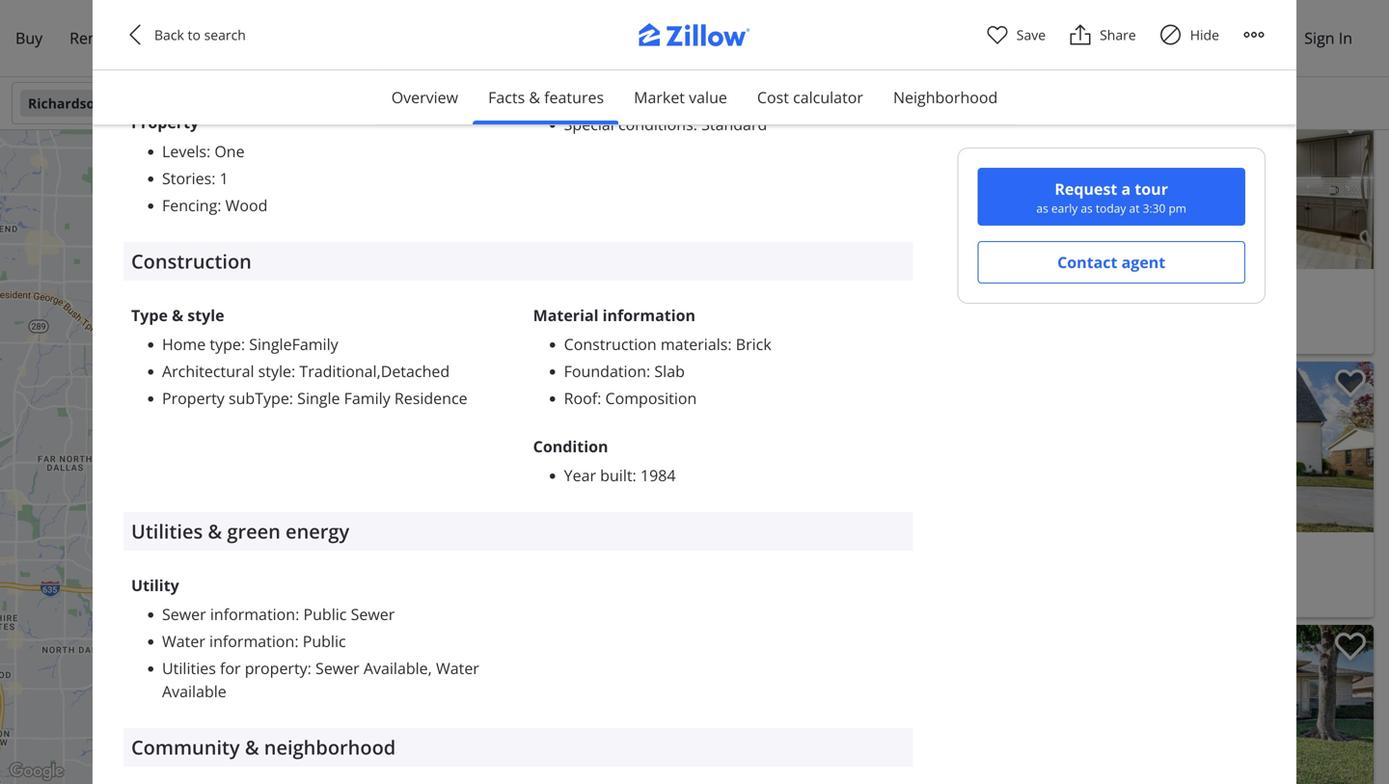 Task type: locate. For each thing, give the bounding box(es) containing it.
ba inside map region
[[300, 589, 315, 607]]

& inside the type & style home type : singlefamily architectural style : traditional,detached property subtype : single family residence
[[172, 305, 183, 326]]

home inside main navigation
[[182, 28, 225, 48]]

bds
[[1051, 303, 1074, 321], [251, 589, 274, 607]]

chevron right image inside property images, use arrow keys to navigate, image 1 of 30 group
[[1342, 436, 1365, 459]]

1 vertical spatial utilities
[[162, 658, 216, 679]]

style up the subtype
[[258, 361, 292, 382]]

sale
[[1269, 303, 1294, 321]]

1 3 from the left
[[689, 303, 697, 321]]

1 vertical spatial 75082
[[432, 612, 471, 630]]

property images, use arrow keys to navigate, image 1 of 30 group
[[1032, 362, 1374, 537]]

chevron left image
[[124, 23, 147, 46], [1041, 172, 1065, 195]]

3 inside $509,000 3
[[689, 303, 697, 321]]

utilities up available
[[162, 658, 216, 679]]

& for community
[[245, 734, 259, 761]]

construction inside "material information construction materials : brick foundation : slab roof : composition"
[[564, 334, 657, 355]]

1 horizontal spatial for
[[1247, 303, 1265, 321]]

2402
[[240, 612, 271, 630]]

550k link
[[521, 334, 559, 351], [207, 526, 245, 544]]

property images, use arrow keys to navigate, image 1 of 23 group
[[681, 98, 1024, 274]]

information inside "material information construction materials : brick foundation : slab roof : composition"
[[603, 305, 696, 326]]

one
[[215, 141, 245, 162]]

& inside "button"
[[529, 87, 541, 108]]

1 vertical spatial bds
[[251, 589, 274, 607]]

chevron left image inside property images, use arrow keys to navigate, image 1 of 40 group
[[1041, 172, 1065, 195]]

property images, use arrow keys to navigate, image 1 of 36 group
[[681, 625, 1024, 785]]

bds inside map region
[[251, 589, 274, 607]]

1 vertical spatial construction
[[564, 334, 657, 355]]

2,399 sqft
[[1130, 303, 1192, 321]]

number
[[612, 87, 670, 107]]

chevron down image left parcel
[[510, 96, 525, 111]]

sell
[[130, 28, 155, 48]]

save this home image
[[985, 106, 1016, 134], [1336, 106, 1367, 134], [1336, 370, 1367, 398], [1336, 633, 1367, 661]]

0 vertical spatial 75082
[[909, 326, 948, 344]]

property down the sewer information : public sewer water information : public
[[245, 658, 308, 679]]

market
[[634, 87, 685, 108]]

richardson, down 2,443
[[336, 612, 410, 630]]

lot
[[564, 9, 587, 30]]

1 vertical spatial chevron left image
[[1041, 172, 1065, 195]]

42255000100030000
[[678, 87, 828, 107]]

3 3 from the left
[[1088, 303, 1096, 321]]

1 horizontal spatial as
[[1081, 200, 1093, 216]]

save this home button for property images, use arrow keys to navigate, image 1 of 30 group
[[1320, 362, 1374, 416]]

3 chevron down image from the left
[[958, 96, 973, 111]]

property up levels at top left
[[131, 112, 199, 133]]

75082 inside map region
[[432, 612, 471, 630]]

2402 aspen st, richardson, tx 75082 image
[[232, 384, 508, 555], [508, 384, 784, 555]]

75082
[[909, 326, 948, 344], [432, 612, 471, 630]]

utilities up utility
[[131, 518, 203, 545]]

skip link list tab list
[[376, 70, 1014, 125]]

hide image
[[1160, 23, 1183, 46]]

information down zillow logo
[[654, 58, 748, 78]]

early
[[1052, 200, 1078, 216]]

& for utilities
[[208, 518, 222, 545]]

1 horizontal spatial construction
[[564, 334, 657, 355]]

0 vertical spatial 550k
[[528, 335, 552, 350]]

tx
[[107, 94, 124, 112], [891, 326, 906, 344], [414, 612, 429, 630]]

2 chevron right image from the top
[[1342, 699, 1365, 722]]

1 horizontal spatial water
[[436, 658, 480, 679]]

sewer inside the sewer available, water available
[[316, 658, 360, 679]]

550k down 400k
[[214, 528, 238, 542]]

437 hanbee st, richardson, tx 75080 image
[[1032, 362, 1374, 533]]

as down request
[[1081, 200, 1093, 216]]

2,443
[[330, 589, 364, 607]]

overview button
[[376, 70, 474, 125]]

0 vertical spatial bds
[[1051, 303, 1074, 321]]

as left early
[[1037, 200, 1049, 216]]

0 vertical spatial chevron left image
[[124, 23, 147, 46]]

utilities
[[131, 518, 203, 545], [162, 658, 216, 679]]

& right type
[[172, 305, 183, 326]]

chevron left image up early
[[1041, 172, 1065, 195]]

1 vertical spatial property
[[162, 388, 225, 409]]

1 vertical spatial 550k link
[[207, 526, 245, 544]]

garage
[[162, 37, 214, 57]]

available,
[[364, 658, 432, 679]]

1 vertical spatial $550,000
[[689, 539, 772, 565]]

0 horizontal spatial style
[[187, 305, 224, 326]]

property images, use arrow keys to navigate, image 1 of 28 group
[[1032, 625, 1374, 785]]

chevron down image
[[387, 96, 402, 111], [691, 96, 706, 111], [958, 96, 973, 111]]

2 3 from the left
[[1040, 303, 1047, 321]]

for left sale
[[1247, 303, 1265, 321]]

1 horizontal spatial ba
[[1099, 303, 1115, 321]]

tx for 2300 woodglen dr, richardson, tx 75082
[[891, 326, 906, 344]]

richardson
[[28, 94, 104, 112]]

0 horizontal spatial chevron down image
[[510, 96, 525, 111]]

spaces
[[218, 37, 267, 57], [226, 64, 275, 84]]

400k link
[[228, 501, 266, 518]]

style up type on the left of page
[[187, 305, 224, 326]]

1 horizontal spatial 75082
[[909, 326, 948, 344]]

0 horizontal spatial 550k link
[[207, 526, 245, 544]]

0 vertical spatial spaces
[[218, 37, 267, 57]]

bds up 2402
[[251, 589, 274, 607]]

2 horizontal spatial tx
[[891, 326, 906, 344]]

3 up '2300'
[[689, 303, 697, 321]]

0 horizontal spatial for
[[220, 658, 241, 679]]

400k
[[234, 502, 259, 517]]

550k down material at top left
[[528, 335, 552, 350]]

type
[[131, 305, 168, 326]]

0 vertical spatial $550,000
[[1040, 275, 1122, 302]]

property images, use arrow keys to navigate, image 1 of 27 group
[[0, 384, 784, 558]]

property up number
[[583, 58, 650, 78]]

1984
[[641, 465, 676, 486]]

440k link
[[322, 506, 360, 523]]

1 chevron down image from the left
[[387, 96, 402, 111]]

traditional,detached
[[300, 361, 450, 382]]

1 horizontal spatial chevron down image
[[691, 96, 706, 111]]

& right 'community'
[[245, 734, 259, 761]]

overview
[[392, 87, 459, 108]]

chevron down image right cost
[[841, 96, 856, 111]]

1 horizontal spatial property
[[583, 58, 650, 78]]

1 vertical spatial spaces
[[226, 64, 275, 84]]

& for type
[[172, 305, 183, 326]]

special
[[564, 114, 615, 134]]

75082 for 2402 aspen st, richardson, tx 75082
[[432, 612, 471, 630]]

550k link down material at top left
[[521, 334, 559, 351]]

1 horizontal spatial tx
[[414, 612, 429, 630]]

0 vertical spatial home
[[182, 28, 225, 48]]

sewer available, water available
[[162, 658, 480, 702]]

0 vertical spatial tx
[[107, 94, 124, 112]]

save button
[[986, 23, 1046, 46]]

2 chevron down image from the left
[[841, 96, 856, 111]]

chevron right image
[[1342, 172, 1365, 195]]

materials
[[661, 334, 728, 355]]

construction up foundation
[[564, 334, 657, 355]]

0 horizontal spatial richardson,
[[336, 612, 410, 630]]

utility
[[131, 575, 179, 596]]

help link
[[1229, 16, 1290, 61]]

3
[[689, 303, 697, 321], [1040, 303, 1047, 321], [1088, 303, 1096, 321]]

bds left 3 ba
[[1051, 303, 1074, 321]]

chevron left image left back
[[124, 23, 147, 46]]

tx inside 2300 woodglen dr, richardson, tx 75082 link
[[891, 326, 906, 344]]

1 horizontal spatial richardson,
[[813, 326, 887, 344]]

richardson, for dr,
[[813, 326, 887, 344]]

other property information parcel number : 42255000100030000 special conditions : standard
[[533, 58, 828, 134]]

&
[[529, 87, 541, 108], [172, 305, 183, 326], [208, 518, 222, 545], [245, 734, 259, 761]]

9)
[[380, 394, 391, 409]]

chevron right image
[[1342, 436, 1365, 459], [1342, 699, 1365, 722]]

& left green
[[208, 518, 222, 545]]

3 right 3 bds
[[1088, 303, 1096, 321]]

property images, use arrow keys to navigate, image 1 of 38 group
[[681, 362, 1024, 537]]

in
[[1339, 28, 1353, 48]]

0 horizontal spatial $550,000
[[689, 539, 772, 565]]

1 horizontal spatial bds
[[1051, 303, 1074, 321]]

parking
[[162, 9, 216, 30]]

0 vertical spatial ba
[[1099, 303, 1115, 321]]

$10,000
[[304, 394, 347, 409]]

cost calculator button
[[742, 70, 879, 125]]

main navigation
[[0, 0, 1390, 77]]

0 vertical spatial style
[[187, 305, 224, 326]]

water right available,
[[436, 658, 480, 679]]

help
[[1243, 28, 1276, 48]]

information up the materials
[[603, 305, 696, 326]]

1 vertical spatial ba
[[300, 589, 315, 607]]

style
[[187, 305, 224, 326], [258, 361, 292, 382]]

filters element
[[0, 77, 1390, 130]]

water up available
[[162, 631, 205, 652]]

: inside condition year built : 1984
[[633, 465, 637, 486]]

0 horizontal spatial water
[[162, 631, 205, 652]]

0 horizontal spatial 550k
[[214, 528, 238, 542]]

condition
[[533, 436, 609, 457]]

sign
[[1305, 28, 1335, 48]]

sewer down st,
[[316, 658, 360, 679]]

features inside parking features garage spaces covered spaces : 2
[[220, 9, 280, 30]]

1 vertical spatial tx
[[891, 326, 906, 344]]

richardson tx
[[28, 94, 124, 112]]

1 horizontal spatial chevron left image
[[1041, 172, 1065, 195]]

parking features garage spaces covered spaces : 2
[[162, 9, 292, 84]]

save this home button for property images, use arrow keys to navigate, image 1 of 23 group
[[970, 98, 1024, 152]]

covered
[[162, 64, 222, 84]]

chevron down image
[[510, 96, 525, 111], [841, 96, 856, 111]]

1 horizontal spatial 550k link
[[521, 334, 559, 351]]

0 horizontal spatial bds
[[251, 589, 274, 607]]

agent
[[1122, 252, 1166, 273]]

construction down fencing
[[131, 248, 252, 274]]

community & neighborhood
[[131, 734, 396, 761]]

3 left 3 ba
[[1040, 303, 1047, 321]]

0 vertical spatial water
[[162, 631, 205, 652]]

0 vertical spatial public
[[304, 604, 347, 625]]

lot,
[[725, 9, 752, 30]]

ba left 2,399
[[1099, 303, 1115, 321]]

save this home image for property images, use arrow keys to navigate, image 1 of 30 group
[[1336, 370, 1367, 398]]

rentals
[[1066, 28, 1119, 48]]

features for irregular
[[591, 9, 651, 30]]

family
[[344, 388, 391, 409]]

0 horizontal spatial 75082
[[432, 612, 471, 630]]

1 vertical spatial richardson,
[[336, 612, 410, 630]]

0 vertical spatial property
[[583, 58, 650, 78]]

richardson, right dr,
[[813, 326, 887, 344]]

0 horizontal spatial construction
[[131, 248, 252, 274]]

for up available
[[220, 658, 241, 679]]

0 vertical spatial utilities
[[131, 518, 203, 545]]

0 horizontal spatial ba
[[300, 589, 315, 607]]

brick
[[736, 334, 772, 355]]

315k
[[222, 358, 247, 372]]

1 vertical spatial chevron right image
[[1342, 699, 1365, 722]]

save this home image for property images, use arrow keys to navigate, image 1 of 40 group
[[1336, 106, 1367, 134]]

0 vertical spatial chevron right image
[[1342, 436, 1365, 459]]

residence
[[395, 388, 468, 409]]

stories
[[162, 168, 212, 189]]

sqft
[[1168, 303, 1192, 321]]

composition
[[606, 388, 697, 409]]

1 horizontal spatial 3
[[1040, 303, 1047, 321]]

property inside the type & style home type : singlefamily architectural style : traditional,detached property subtype : single family residence
[[162, 388, 225, 409]]

save this home image for property images, use arrow keys to navigate, image 1 of 23 group
[[985, 106, 1016, 134]]

property inside other property information parcel number : 42255000100030000 special conditions : standard
[[583, 58, 650, 78]]

property levels : one stories : 1 fencing : wood
[[131, 112, 268, 216]]

1 horizontal spatial 550k
[[528, 335, 552, 350]]

sewer down utility
[[162, 604, 206, 625]]

construction
[[131, 248, 252, 274], [564, 334, 657, 355]]

1 vertical spatial water
[[436, 658, 480, 679]]

2 vertical spatial tx
[[414, 612, 429, 630]]

1 vertical spatial home
[[162, 334, 206, 355]]

0 vertical spatial for
[[1247, 303, 1265, 321]]

map region
[[0, 123, 859, 785]]

2 2402 aspen st, richardson, tx 75082 image from the left
[[508, 384, 784, 555]]

2 horizontal spatial chevron down image
[[958, 96, 973, 111]]

zillow logo image
[[618, 23, 772, 57]]

features for spaces
[[220, 9, 280, 30]]

0 horizontal spatial tx
[[107, 94, 124, 112]]

1 vertical spatial style
[[258, 361, 292, 382]]

rent link
[[56, 16, 116, 61]]

contact agent button
[[978, 241, 1246, 284]]

0 vertical spatial richardson,
[[813, 326, 887, 344]]

550k link down 400k
[[207, 526, 245, 544]]

2 horizontal spatial 3
[[1088, 303, 1096, 321]]

& right facts
[[529, 87, 541, 108]]

cost calculator
[[758, 87, 864, 108]]

0 vertical spatial property
[[131, 112, 199, 133]]

at
[[1130, 200, 1140, 216]]

property down architectural
[[162, 388, 225, 409]]

1 vertical spatial property
[[245, 658, 308, 679]]

facts & features button
[[473, 70, 620, 125]]

0 vertical spatial construction
[[131, 248, 252, 274]]

manage rentals link
[[991, 16, 1133, 61]]

neighborhood
[[264, 734, 396, 761]]

tx inside the 2402 aspen st, richardson, tx 75082 link
[[414, 612, 429, 630]]

0 horizontal spatial chevron down image
[[387, 96, 402, 111]]

chevron right image inside "property images, use arrow keys to navigate, image 1 of 28" group
[[1342, 699, 1365, 722]]

1 chevron right image from the top
[[1342, 436, 1365, 459]]

sewer
[[162, 604, 206, 625], [351, 604, 395, 625], [316, 658, 360, 679]]

2300
[[689, 326, 720, 344]]

for
[[1247, 303, 1265, 321], [220, 658, 241, 679]]

built
[[601, 465, 633, 486]]

information up utilities for property :
[[210, 604, 295, 625]]

google image
[[5, 760, 69, 785]]

0 horizontal spatial 3
[[689, 303, 697, 321]]

1 horizontal spatial chevron down image
[[841, 96, 856, 111]]

home inside the type & style home type : singlefamily architectural style : traditional,detached property subtype : single family residence
[[162, 334, 206, 355]]

0 horizontal spatial as
[[1037, 200, 1049, 216]]

3:30
[[1143, 200, 1166, 216]]

request a tour as early as today at 3:30 pm
[[1037, 179, 1187, 216]]

1 chevron down image from the left
[[510, 96, 525, 111]]

condition year built : 1984
[[533, 436, 676, 486]]

2402 aspen st, richardson, tx 75082
[[240, 612, 471, 630]]

ba up aspen
[[300, 589, 315, 607]]

richardson, inside map region
[[336, 612, 410, 630]]



Task type: vqa. For each thing, say whether or not it's contained in the screenshot.


Task type: describe. For each thing, give the bounding box(es) containing it.
2402 aspen st, richardson, tx 75082 link
[[240, 609, 500, 632]]

heart image
[[986, 23, 1009, 46]]

315k link
[[216, 356, 254, 374]]

save
[[1017, 26, 1046, 44]]

back to search
[[154, 26, 246, 44]]

2300 woodglen dr, richardson, tx 75082
[[689, 326, 948, 344]]

cost
[[758, 87, 789, 108]]

0 horizontal spatial chevron left image
[[124, 23, 147, 46]]

contact agent
[[1058, 252, 1166, 273]]

save this home button for property images, use arrow keys to navigate, image 1 of 40 group
[[1320, 98, 1374, 152]]

75082 for 2300 woodglen dr, richardson, tx 75082
[[909, 326, 948, 344]]

loans
[[229, 28, 272, 48]]

irregular
[[659, 9, 721, 30]]

neighborhood button
[[878, 70, 1014, 125]]

509k
[[307, 395, 331, 409]]

search
[[204, 26, 246, 44]]

wood
[[225, 195, 268, 216]]

single
[[297, 388, 340, 409]]

3 ba
[[1088, 303, 1115, 321]]

home loans link
[[168, 16, 286, 61]]

more image
[[1243, 23, 1266, 46]]

buy
[[15, 28, 43, 48]]

woodglen
[[724, 326, 787, 344]]

2 chevron down image from the left
[[691, 96, 706, 111]]

property images, use arrow keys to navigate, image 1 of 25 group
[[1032, 0, 1374, 6]]

530k link
[[350, 365, 389, 383]]

405 grace dr, richardson, tx 75081 image
[[1032, 98, 1374, 269]]

1 as from the left
[[1037, 200, 1049, 216]]

manage rentals
[[1005, 28, 1119, 48]]

tx inside filters element
[[107, 94, 124, 112]]

advertise link
[[1133, 16, 1227, 61]]

house
[[1203, 303, 1244, 321]]

share image
[[1070, 23, 1093, 46]]

tour
[[1135, 179, 1169, 199]]

back to search link
[[124, 23, 268, 46]]

features inside "button"
[[545, 87, 604, 108]]

information down 2402
[[209, 631, 295, 652]]

st,
[[317, 612, 332, 630]]

2,399
[[1130, 303, 1164, 321]]

1 horizontal spatial style
[[258, 361, 292, 382]]

1 horizontal spatial $550,000
[[1040, 275, 1122, 302]]

440k
[[329, 507, 354, 522]]

type
[[210, 334, 241, 355]]

manage
[[1005, 28, 1062, 48]]

back
[[154, 26, 184, 44]]

information inside other property information parcel number : 42255000100030000 special conditions : standard
[[654, 58, 748, 78]]

material
[[533, 305, 599, 326]]

1 vertical spatial public
[[303, 631, 346, 652]]

subdivision
[[756, 9, 839, 30]]

material information construction materials : brick foundation : slab roof : composition
[[533, 305, 772, 409]]

green
[[227, 518, 281, 545]]

standard
[[702, 114, 768, 134]]

cut:
[[279, 394, 301, 409]]

property images, use arrow keys to navigate, image 1 of 40 group
[[1032, 98, 1374, 274]]

100 n lois ln, richardson, tx 75081 image
[[681, 625, 1024, 785]]

2300 woodglen dr, richardson, tx 75082 link
[[689, 323, 1016, 347]]

year
[[564, 465, 597, 486]]

hide
[[1191, 26, 1220, 44]]

526 tiffany trl, richardson, tx 75081 image
[[1032, 625, 1374, 785]]

chevron right image for property images, use arrow keys to navigate, image 1 of 30 group
[[1342, 436, 1365, 459]]

0 horizontal spatial property
[[245, 658, 308, 679]]

aspen
[[274, 612, 313, 630]]

& for facts
[[529, 87, 541, 108]]

- house for sale
[[1195, 303, 1294, 321]]

1
[[220, 168, 229, 189]]

property inside property levels : one stories : 1 fencing : wood
[[131, 112, 199, 133]]

facts
[[488, 87, 525, 108]]

dr,
[[791, 326, 810, 344]]

a
[[1122, 179, 1131, 199]]

1806 campbell trl, richardson, tx 75082 image
[[681, 362, 1024, 533]]

market value
[[634, 87, 728, 108]]

community
[[131, 734, 240, 761]]

richardson, for st,
[[336, 612, 410, 630]]

sign in
[[1305, 28, 1353, 48]]

1 vertical spatial for
[[220, 658, 241, 679]]

utilities for property :
[[162, 658, 316, 679]]

sewer right st,
[[351, 604, 395, 625]]

levels
[[162, 141, 207, 162]]

$509,000 3
[[689, 275, 772, 321]]

type & style home type : singlefamily architectural style : traditional,detached property subtype : single family residence
[[131, 305, 468, 409]]

value
[[689, 87, 728, 108]]

neighborhood
[[894, 87, 998, 108]]

today
[[1096, 200, 1127, 216]]

0 vertical spatial 550k link
[[521, 334, 559, 351]]

(nov
[[350, 394, 377, 409]]

-
[[1195, 303, 1200, 321]]

chevron right image for "property images, use arrow keys to navigate, image 1 of 28" group
[[1342, 699, 1365, 722]]

sewer for information
[[162, 604, 206, 625]]

water inside the sewer available, water available
[[436, 658, 480, 679]]

1 2402 aspen st, richardson, tx 75082 image from the left
[[232, 384, 508, 555]]

3 for 3 ba
[[1088, 303, 1096, 321]]

1 vertical spatial 550k
[[214, 528, 238, 542]]

subtype
[[229, 388, 289, 409]]

sell link
[[116, 16, 168, 61]]

utilities for utilities for property :
[[162, 658, 216, 679]]

utilities for utilities & green energy
[[131, 518, 203, 545]]

tx for 2402 aspen st, richardson, tx 75082
[[414, 612, 429, 630]]

509k link
[[300, 393, 338, 411]]

sign in link
[[1292, 16, 1367, 61]]

2300 woodglen dr, richardson, tx 75082 image
[[681, 98, 1024, 269]]

2 as from the left
[[1081, 200, 1093, 216]]

energy
[[286, 518, 350, 545]]

facts & features
[[488, 87, 604, 108]]

3 for 3 bds
[[1040, 303, 1047, 321]]

sewer for available,
[[316, 658, 360, 679]]

: inside parking features garage spaces covered spaces : 2
[[275, 64, 279, 84]]

slab
[[655, 361, 685, 382]]

sewer information : public sewer water information : public
[[162, 604, 395, 652]]

price
[[247, 394, 276, 409]]

530k
[[357, 367, 382, 381]]

water inside the sewer information : public sewer water information : public
[[162, 631, 205, 652]]



